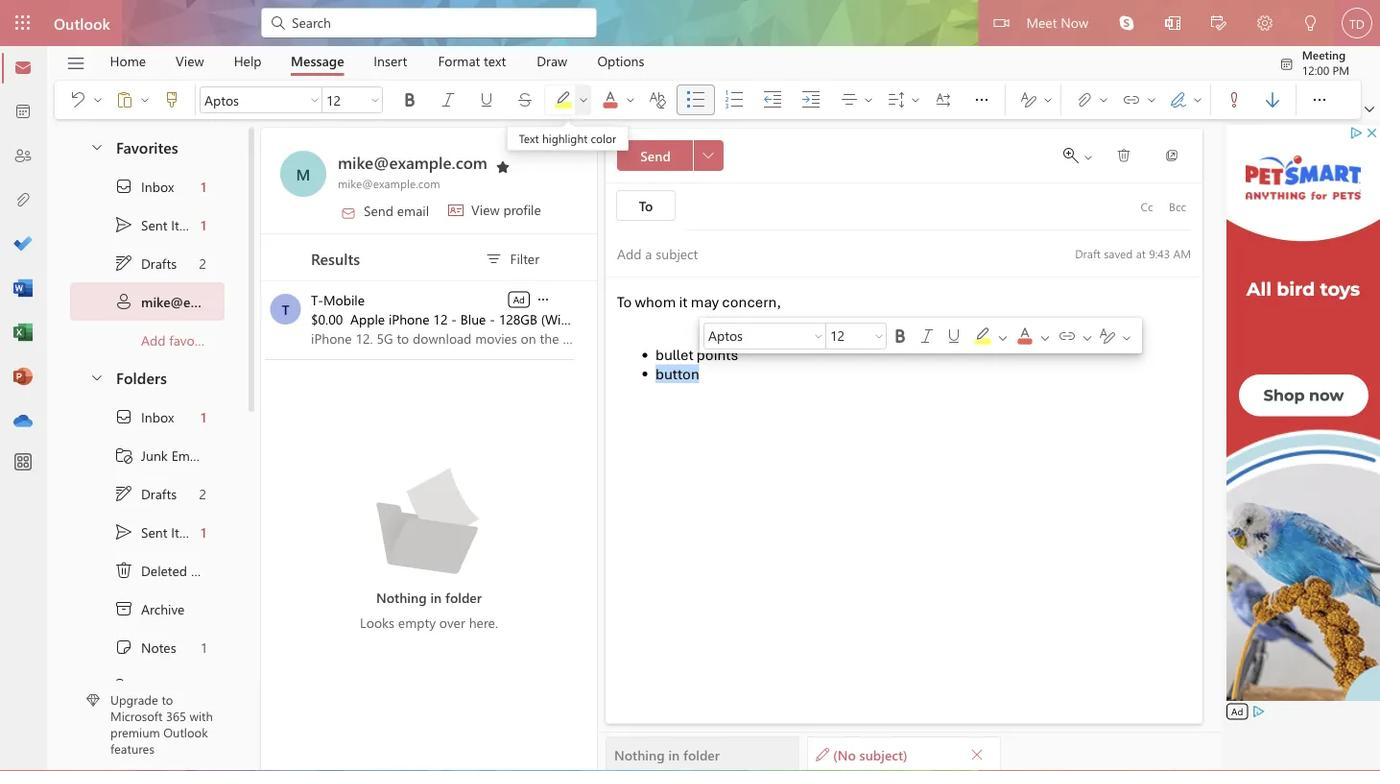 Task type: vqa. For each thing, say whether or not it's contained in the screenshot.


Task type: describe. For each thing, give the bounding box(es) containing it.
 inside  
[[139, 94, 151, 106]]

 tree item for 
[[70, 167, 225, 206]]

t mobile image
[[270, 294, 301, 325]]

 button for the  button for  button corresponding to font text box
[[391, 85, 429, 115]]

1 - from the left
[[452, 310, 457, 327]]

1 vertical spatial mike@example.com
[[338, 176, 440, 191]]

t
[[282, 300, 289, 318]]

 tree item
[[70, 628, 225, 666]]

 button
[[1104, 0, 1150, 46]]

to
[[162, 691, 173, 708]]

text highlight color
[[519, 131, 617, 146]]


[[1264, 90, 1283, 109]]

mike@example.com application
[[0, 0, 1381, 771]]

 up the text highlight color
[[578, 94, 590, 106]]

1 vertical spatial items
[[171, 523, 204, 541]]

1 horizontal spatial font color image
[[1016, 326, 1054, 346]]

Add a subject text field
[[606, 238, 1058, 269]]

24
[[577, 310, 592, 327]]

 button for font text box
[[468, 85, 506, 115]]

 drafts for 
[[114, 484, 177, 503]]

junk
[[141, 446, 168, 464]]

 (no subject)
[[816, 745, 908, 763]]

 button for font size text box associated with font text box
[[368, 86, 383, 113]]

 inbox for 
[[114, 407, 174, 426]]

empty
[[398, 613, 436, 631]]

 button
[[488, 153, 518, 178]]

1 for 's  tree item
[[201, 408, 206, 426]]

deleted
[[141, 562, 187, 579]]

view inside message list section
[[472, 201, 500, 218]]

 inside 'favorites' tree
[[114, 215, 133, 234]]

folders tree item
[[70, 359, 225, 398]]

more apps image
[[13, 453, 33, 472]]

 tree item
[[70, 436, 225, 474]]

add favorite tree item
[[70, 321, 225, 359]]

options button
[[583, 46, 659, 76]]

people image
[[13, 147, 33, 166]]

format text
[[438, 52, 506, 70]]

1 vertical spatial ad
[[1232, 705, 1244, 718]]

mike@example.com  mike@example.com
[[338, 151, 511, 191]]

td image
[[1342, 8, 1373, 38]]

button
[[656, 364, 700, 383]]

 
[[1064, 148, 1095, 163]]

 inside the  
[[92, 94, 104, 106]]

blue
[[461, 310, 486, 327]]

 button
[[1289, 0, 1335, 48]]

 for  dropdown button
[[1366, 105, 1375, 114]]

365
[[166, 708, 186, 724]]

 button
[[1105, 140, 1144, 171]]

nothing for nothing in folder looks empty over here.
[[376, 588, 427, 606]]

calendar image
[[13, 103, 33, 122]]

drafts for 
[[141, 485, 177, 502]]

text
[[519, 131, 539, 146]]

 tree item for 
[[70, 474, 225, 513]]

 
[[1123, 90, 1158, 109]]

 button
[[639, 85, 677, 115]]

reading pane main content
[[598, 120, 1222, 771]]


[[1076, 90, 1095, 109]]

 down message button
[[309, 94, 321, 106]]

1  tree item from the top
[[70, 206, 225, 244]]

9:43
[[1150, 245, 1171, 261]]

 
[[840, 90, 875, 109]]


[[648, 90, 667, 109]]

 view profile
[[449, 201, 541, 218]]


[[114, 599, 133, 618]]

0 vertical spatial  button
[[1301, 81, 1340, 119]]

here.
[[469, 613, 498, 631]]

nothing for nothing in folder
[[615, 745, 665, 763]]

outlook banner
[[0, 0, 1381, 48]]

 button inside basic text group
[[623, 85, 639, 115]]

bullets image
[[687, 90, 725, 109]]

cc
[[1141, 199, 1154, 214]]

format
[[438, 52, 480, 70]]

mail image
[[13, 59, 33, 78]]

2 horizontal spatial 
[[1311, 90, 1330, 109]]

outlook inside "banner"
[[54, 12, 110, 33]]

 mike@example.com
[[114, 292, 264, 311]]

nothing in folder
[[615, 745, 720, 763]]

cc button
[[1132, 191, 1163, 222]]


[[495, 159, 511, 174]]

mike@example.com button
[[338, 151, 488, 176]]

 for 
[[114, 484, 133, 503]]

basic text group
[[200, 81, 1002, 119]]

 for 
[[400, 90, 420, 109]]

outlook link
[[54, 0, 110, 46]]

sent inside 'favorites' tree
[[141, 216, 168, 234]]

 button inside 'include' group
[[1145, 85, 1160, 115]]

1 vertical spatial 
[[1099, 326, 1118, 346]]

 
[[1020, 90, 1054, 109]]

text
[[484, 52, 506, 70]]

 button
[[1197, 0, 1243, 48]]

 button
[[925, 85, 963, 115]]

 inside popup button
[[973, 90, 992, 109]]

highlight
[[543, 131, 588, 146]]

 button inside basic text group
[[576, 85, 592, 115]]

files image
[[13, 191, 33, 210]]


[[114, 292, 133, 311]]

to button
[[617, 190, 676, 221]]

 sent items 1 inside 'favorites' tree
[[114, 215, 206, 234]]

clipboard group
[[59, 81, 191, 119]]

 for    
[[1058, 326, 1077, 346]]

meet now
[[1027, 13, 1089, 31]]

help
[[234, 52, 262, 70]]

 right   
[[997, 331, 1010, 345]]

tab list inside mike@example.com application
[[95, 46, 660, 76]]


[[1170, 90, 1189, 109]]


[[1258, 15, 1273, 31]]

in for nothing in folder
[[669, 745, 680, 763]]

features
[[110, 740, 155, 757]]

$0.00
[[311, 310, 343, 327]]


[[840, 90, 859, 109]]

font size text field for font text field
[[827, 325, 871, 348]]

 for 
[[114, 177, 133, 196]]

favorites tree
[[70, 121, 264, 359]]

 button
[[1254, 85, 1293, 115]]

in for nothing in folder looks empty over here.
[[431, 588, 442, 606]]

draw button
[[523, 46, 582, 76]]

$0.00 apple iphone 12 - blue - 128gb (with 24 monthly payments)
[[311, 310, 709, 327]]

may
[[691, 293, 719, 312]]

send button
[[617, 140, 694, 171]]

items inside ' deleted items'
[[191, 562, 223, 579]]

bcc
[[1170, 199, 1187, 214]]

12
[[433, 310, 448, 327]]


[[887, 90, 907, 109]]

 inside button
[[477, 90, 496, 109]]

 for 
[[114, 407, 133, 426]]

 for   
[[891, 326, 910, 346]]

 for 
[[114, 254, 133, 273]]

microsoft
[[110, 708, 163, 724]]

left-rail-appbar navigation
[[4, 46, 42, 444]]

 junk email
[[114, 446, 203, 465]]

text highlight color image
[[974, 326, 1012, 346]]

4 1 from the top
[[201, 523, 206, 541]]

 button
[[153, 85, 191, 115]]

 tree item for 
[[70, 244, 225, 282]]

2  tree item from the top
[[70, 513, 225, 551]]

to whom it may concern,
[[617, 293, 782, 312]]

m
[[296, 163, 311, 184]]


[[114, 638, 133, 657]]


[[1304, 15, 1319, 31]]

tree containing 
[[70, 398, 225, 771]]

with
[[190, 708, 213, 724]]

 button for the  button corresponding to  button corresponding to font text field
[[887, 323, 914, 350]]

0 horizontal spatial  button
[[1052, 323, 1079, 350]]

 button
[[1362, 100, 1379, 119]]

home
[[110, 52, 146, 70]]


[[1225, 90, 1245, 109]]

 
[[887, 90, 922, 109]]

excel image
[[13, 324, 33, 343]]

 button for font text field
[[941, 323, 968, 350]]

 
[[68, 90, 104, 109]]


[[485, 249, 504, 268]]

email
[[397, 201, 429, 219]]

 inside  
[[1043, 94, 1054, 106]]

folders
[[116, 367, 167, 387]]

set your advertising preferences image
[[1252, 704, 1267, 719]]

12:00
[[1303, 62, 1330, 77]]

premium features image
[[86, 694, 100, 707]]

 send email
[[341, 201, 429, 220]]

 for  popup button at the top right
[[703, 150, 714, 161]]

2 sent from the top
[[141, 523, 168, 541]]

now
[[1061, 13, 1089, 31]]

 for 
[[1117, 148, 1132, 163]]

subject)
[[860, 745, 908, 763]]

font size text field for font text box
[[323, 88, 367, 111]]

1 for   tree item
[[201, 177, 206, 195]]

 
[[1170, 90, 1204, 109]]



Task type: locate. For each thing, give the bounding box(es) containing it.
 button left 
[[468, 85, 506, 115]]

numbering image
[[725, 90, 763, 109]]

0 horizontal spatial to
[[617, 293, 632, 312]]

outlook inside the upgrade to microsoft 365 with premium outlook features
[[163, 724, 208, 741]]

Message body, press Alt+F10 to exit text field
[[617, 293, 1192, 560]]

meeting
[[1303, 47, 1347, 62]]

send up to button
[[641, 146, 671, 164]]

bullet
[[656, 346, 694, 364]]

1  from the top
[[114, 254, 133, 273]]

0 horizontal spatial  button
[[468, 85, 506, 115]]

mike@example.com up email
[[338, 151, 488, 173]]

 tree item
[[70, 244, 225, 282], [70, 474, 225, 513]]

1 horizontal spatial -
[[490, 310, 495, 327]]

email
[[172, 446, 203, 464]]

to
[[639, 196, 653, 214], [617, 293, 632, 312]]

to inside message body, press alt+f10 to exit text box
[[617, 293, 632, 312]]

tab list
[[95, 46, 660, 76]]

font size text field left   
[[827, 325, 871, 348]]

1 vertical spatial outlook
[[163, 724, 208, 741]]

1 1 from the top
[[201, 177, 206, 195]]

 
[[115, 90, 151, 109]]

 drafts
[[114, 254, 177, 273], [114, 484, 177, 503]]

decrease indent image
[[763, 90, 802, 109]]

 right 
[[1099, 94, 1110, 106]]

 drafts up 
[[114, 254, 177, 273]]

0 vertical spatial  sent items 1
[[114, 215, 206, 234]]

1 horizontal spatial 
[[891, 326, 910, 346]]

 inside folders tree item
[[89, 369, 105, 385]]

 button down "format"
[[429, 85, 468, 115]]

2 inbox from the top
[[141, 408, 174, 426]]

2 up  mike@example.com
[[199, 254, 206, 272]]

0 horizontal spatial 
[[400, 90, 420, 109]]

 up 
[[114, 407, 133, 426]]

 left 
[[477, 90, 496, 109]]

 drafts for 
[[114, 254, 177, 273]]

 inside  
[[1099, 94, 1110, 106]]

 right 
[[92, 94, 104, 106]]

 button right font text field
[[811, 323, 827, 350]]

1 vertical spatial 
[[114, 484, 133, 503]]

0 vertical spatial folder
[[446, 588, 482, 606]]

message
[[291, 52, 344, 70]]

 tree item down favorites
[[70, 167, 225, 206]]

t-
[[311, 290, 324, 308]]

1 vertical spatial  button
[[887, 323, 914, 350]]

(no
[[834, 745, 856, 763]]

 inside  
[[1083, 152, 1095, 163]]

folder inside button
[[684, 745, 720, 763]]

1 vertical spatial 
[[114, 407, 133, 426]]

 left   
[[874, 330, 885, 342]]

 button for  button corresponding to font text box
[[429, 85, 468, 115]]

 button left text highlight color image
[[914, 323, 941, 350]]

0 vertical spatial 
[[477, 90, 496, 109]]

 right 
[[863, 94, 875, 106]]

0 vertical spatial  inbox
[[114, 177, 174, 196]]

home button
[[96, 46, 160, 76]]

1 inbox from the top
[[141, 177, 174, 195]]

monthly
[[595, 310, 645, 327]]

1 vertical spatial to
[[617, 293, 632, 312]]

outlook down to
[[163, 724, 208, 741]]

0 vertical spatial send
[[641, 146, 671, 164]]

1 horizontal spatial  button
[[1301, 81, 1340, 119]]

1 horizontal spatial 
[[945, 326, 964, 346]]

0 vertical spatial  button
[[429, 85, 468, 115]]

tree
[[70, 398, 225, 771]]

1 vertical spatial  sent items 1
[[114, 522, 206, 542]]

1 vertical spatial 
[[1058, 326, 1077, 346]]

bcc button
[[1163, 191, 1194, 222]]

1  from the top
[[114, 215, 133, 234]]

1 vertical spatial 
[[114, 522, 133, 542]]

send right 
[[364, 201, 394, 219]]

1 vertical spatial  button
[[1052, 323, 1079, 350]]

 right 
[[139, 94, 151, 106]]


[[1123, 90, 1142, 109], [1058, 326, 1077, 346]]

1 horizontal spatial 
[[1123, 90, 1142, 109]]

1 right the notes
[[201, 638, 206, 656]]

0 vertical spatial to
[[639, 196, 653, 214]]

items up  mike@example.com
[[171, 216, 204, 234]]

 button
[[963, 81, 1002, 119]]

send inside button
[[641, 146, 671, 164]]

0 vertical spatial 2
[[199, 254, 206, 272]]

 button
[[57, 47, 95, 80]]

1 vertical spatial 
[[945, 326, 964, 346]]

favorite
[[169, 331, 214, 349]]

 tree item
[[70, 551, 225, 590]]

text highlight color image
[[554, 90, 592, 109]]


[[114, 177, 133, 196], [114, 407, 133, 426]]

- right blue at left top
[[490, 310, 495, 327]]

 button
[[1216, 85, 1254, 115]]

font color image inside basic text group
[[601, 90, 640, 109]]

0 horizontal spatial font color image
[[601, 90, 640, 109]]

font color image
[[601, 90, 640, 109], [1016, 326, 1054, 346]]

1 vertical spatial  inbox
[[114, 407, 174, 426]]

1 horizontal spatial  button
[[1113, 85, 1145, 115]]

0 vertical spatial 
[[1366, 105, 1375, 114]]

 button inside 'include' group
[[1113, 85, 1145, 115]]

insert button
[[359, 46, 422, 76]]

0 vertical spatial 
[[114, 177, 133, 196]]

1 horizontal spatial 
[[1117, 148, 1132, 163]]

 search field
[[261, 0, 597, 43]]

 button inside favorites tree item
[[80, 129, 112, 164]]

 button
[[429, 85, 468, 115], [914, 323, 941, 350]]

1 vertical spatial 
[[891, 326, 910, 346]]

1 vertical spatial  tree item
[[70, 513, 225, 551]]


[[92, 94, 104, 106], [139, 94, 151, 106], [309, 94, 321, 106], [370, 94, 381, 106], [578, 94, 590, 106], [625, 94, 637, 106], [863, 94, 875, 106], [910, 94, 922, 106], [1043, 94, 1054, 106], [1099, 94, 1110, 106], [1147, 94, 1158, 106], [1193, 94, 1204, 106], [89, 139, 105, 154], [1083, 152, 1095, 163], [813, 330, 825, 342], [874, 330, 885, 342], [997, 331, 1010, 345], [1039, 331, 1052, 345], [1081, 331, 1095, 345], [1122, 332, 1133, 344], [89, 369, 105, 385]]

outlook up 
[[54, 12, 110, 33]]

folder for nothing in folder
[[684, 745, 720, 763]]

 button right text highlight color image
[[1052, 323, 1079, 350]]

1 horizontal spatial 
[[918, 326, 937, 346]]

font color image left 
[[601, 90, 640, 109]]


[[1212, 15, 1227, 31]]

1 vertical spatial  button
[[535, 290, 552, 308]]

 down favorites tree item
[[114, 177, 133, 196]]


[[477, 90, 496, 109], [945, 326, 964, 346]]

 button
[[693, 140, 724, 171]]

1  from the top
[[114, 177, 133, 196]]

1 vertical spatial font color image
[[1016, 326, 1054, 346]]

 button for font size text box corresponding to font text field
[[872, 323, 887, 350]]

message list section
[[261, 128, 709, 770]]

 button
[[59, 85, 90, 115]]

include group
[[1066, 81, 1207, 119]]

0 vertical spatial drafts
[[141, 254, 177, 272]]


[[341, 205, 356, 220]]

 tree item
[[70, 590, 225, 628]]

 right   at the top right
[[1123, 90, 1142, 109]]

1 drafts from the top
[[141, 254, 177, 272]]

 down "format"
[[439, 90, 458, 109]]

 inside 'include' group
[[1123, 90, 1142, 109]]

to for to
[[639, 196, 653, 214]]

 up '(with' at left
[[536, 292, 551, 307]]

 inside tree item
[[114, 561, 133, 580]]

 button
[[106, 85, 137, 115]]

 right  popup button
[[1020, 90, 1039, 109]]

color
[[591, 131, 617, 146]]

inbox down favorites tree item
[[141, 177, 174, 195]]

0 horizontal spatial 
[[439, 90, 458, 109]]

tab list containing home
[[95, 46, 660, 76]]

 inside message list section
[[536, 292, 551, 307]]

 up 
[[114, 254, 133, 273]]

 down insert button
[[370, 94, 381, 106]]

view inside button
[[176, 52, 204, 70]]

 down draft saved at 9:43 am
[[1122, 332, 1133, 344]]

0 horizontal spatial send
[[364, 201, 394, 219]]

 tree item down junk
[[70, 474, 225, 513]]


[[68, 90, 87, 109]]

0 vertical spatial view
[[176, 52, 204, 70]]

0 vertical spatial mike@example.com
[[338, 151, 488, 173]]

 button
[[1243, 0, 1289, 48]]

0 vertical spatial nothing
[[376, 588, 427, 606]]

 left the folders
[[89, 369, 105, 385]]


[[516, 90, 535, 109]]

to do image
[[13, 235, 33, 254]]

0 vertical spatial  tree item
[[70, 206, 225, 244]]

2  inbox from the top
[[114, 407, 174, 426]]

 tree item for 
[[70, 398, 225, 436]]

drafts down  junk email
[[141, 485, 177, 502]]

 drafts inside 'favorites' tree
[[114, 254, 177, 273]]

 button
[[964, 741, 991, 768]]

Font text field
[[201, 88, 306, 111]]

 right  
[[1117, 148, 1132, 163]]

1  sent items 1 from the top
[[114, 215, 206, 234]]

 inside  
[[910, 94, 922, 106]]

drafts inside 'favorites' tree
[[141, 254, 177, 272]]

1 vertical spatial drafts
[[141, 485, 177, 502]]

 archive
[[114, 599, 185, 618]]

 right font text field
[[813, 330, 825, 342]]

 button inside folders tree item
[[80, 359, 112, 395]]

 left 
[[1147, 94, 1158, 106]]

1 vertical spatial view
[[472, 201, 500, 218]]

at
[[1137, 245, 1146, 261]]

in inside button
[[669, 745, 680, 763]]

 up  tree item
[[114, 522, 133, 542]]

0 vertical spatial outlook
[[54, 12, 110, 33]]

in inside nothing in folder looks empty over here.
[[431, 588, 442, 606]]

inbox for 
[[141, 177, 174, 195]]

1  drafts from the top
[[114, 254, 177, 273]]

nothing in folder button
[[606, 737, 800, 771]]

0 vertical spatial 
[[114, 215, 133, 234]]

0 vertical spatial 
[[1123, 90, 1142, 109]]

mike@example.com image
[[280, 151, 326, 197]]

ad inside message list section
[[513, 293, 525, 306]]

1 horizontal spatial  button
[[887, 323, 914, 350]]

favorites tree item
[[70, 129, 225, 167]]

1 vertical spatial inbox
[[141, 408, 174, 426]]

2  from the top
[[114, 484, 133, 503]]

1 horizontal spatial 
[[973, 90, 992, 109]]

2 - from the left
[[490, 310, 495, 327]]

 inbox inside 'favorites' tree
[[114, 177, 174, 196]]


[[114, 446, 133, 465]]

 button left text highlight color image
[[941, 323, 968, 350]]

word image
[[13, 279, 33, 299]]

folder inside nothing in folder looks empty over here.
[[446, 588, 482, 606]]

 tree item
[[70, 167, 225, 206], [70, 398, 225, 436]]

1 horizontal spatial in
[[669, 745, 680, 763]]

inbox inside 'favorites' tree
[[141, 177, 174, 195]]

0 vertical spatial  tree item
[[70, 244, 225, 282]]

view up  button
[[176, 52, 204, 70]]

 sent items 1 up the '' tree item
[[114, 215, 206, 234]]


[[449, 203, 464, 218]]

1 vertical spatial nothing
[[615, 745, 665, 763]]

 drafts down  'tree item'
[[114, 484, 177, 503]]

upgrade to microsoft 365 with premium outlook features
[[110, 691, 213, 757]]

whom it
[[635, 293, 688, 312]]

mike@example.com
[[338, 151, 488, 173], [338, 176, 440, 191], [141, 293, 264, 310]]

0 horizontal spatial in
[[431, 588, 442, 606]]

Font text field
[[705, 325, 810, 348]]

ad left "set your advertising preferences" image
[[1232, 705, 1244, 718]]

0 vertical spatial  button
[[391, 85, 429, 115]]

 tree item up junk
[[70, 398, 225, 436]]

 button inside message list section
[[535, 290, 552, 308]]

results
[[311, 248, 360, 268]]

1 inside "" tree item
[[201, 638, 206, 656]]

 button down insert button
[[368, 86, 383, 113]]

 down 
[[114, 484, 133, 503]]

 button inside basic text group
[[391, 85, 429, 115]]

 down 12:00
[[1311, 90, 1330, 109]]

archive
[[141, 600, 185, 618]]

 inside  
[[863, 94, 875, 106]]

over
[[440, 613, 466, 631]]

nothing inside nothing in folder looks empty over here.
[[376, 588, 427, 606]]

 button
[[468, 85, 506, 115], [941, 323, 968, 350]]

 inbox down folders tree item
[[114, 407, 174, 426]]

1 horizontal spatial send
[[641, 146, 671, 164]]

3 1 from the top
[[201, 408, 206, 426]]

nothing in folder looks empty over here.
[[360, 588, 498, 631]]


[[114, 676, 133, 695]]

 tree item down favorites tree item
[[70, 206, 225, 244]]

1 2 from the top
[[199, 254, 206, 272]]

 inside button
[[1117, 148, 1132, 163]]

items up ' deleted items'
[[171, 523, 204, 541]]

sent up  tree item
[[141, 523, 168, 541]]

 down the  
[[89, 139, 105, 154]]

0 horizontal spatial outlook
[[54, 12, 110, 33]]

 inside 'favorites' tree
[[114, 254, 133, 273]]

2 vertical spatial mike@example.com
[[141, 293, 264, 310]]

2  tree item from the top
[[70, 398, 225, 436]]

items inside 'favorites' tree
[[171, 216, 204, 234]]

 button up '(with' at left
[[535, 290, 552, 308]]

0 horizontal spatial 
[[114, 561, 133, 580]]

1 for "" tree item
[[201, 638, 206, 656]]

2  sent items 1 from the top
[[114, 522, 206, 542]]

 right  button
[[973, 90, 992, 109]]

1 up  mike@example.com
[[201, 216, 206, 234]]

items right deleted
[[191, 562, 223, 579]]

 tree item
[[70, 666, 225, 705]]

to inside to button
[[639, 196, 653, 214]]

0 horizontal spatial 
[[1058, 326, 1077, 346]]

 button right   at the top right
[[1113, 85, 1145, 115]]

drafts up the '' tree item
[[141, 254, 177, 272]]

 sent items 1 up deleted
[[114, 522, 206, 542]]

to for to whom it may concern,
[[617, 293, 632, 312]]

outlook
[[54, 12, 110, 33], [163, 724, 208, 741]]

2 for 
[[199, 254, 206, 272]]

0 horizontal spatial font size text field
[[323, 88, 367, 111]]

 tree item
[[70, 282, 264, 321]]

 inside tree
[[114, 407, 133, 426]]

add favorite
[[141, 331, 214, 349]]

premium
[[110, 724, 160, 741]]

 button left the folders
[[80, 359, 112, 395]]

pm
[[1333, 62, 1350, 77]]

 left the  button
[[625, 94, 637, 106]]

2 down email
[[199, 485, 206, 502]]

1 horizontal spatial view
[[472, 201, 500, 218]]

1 vertical spatial  button
[[941, 323, 968, 350]]

folder for nothing in folder looks empty over here.
[[446, 588, 482, 606]]

inbox up  junk email
[[141, 408, 174, 426]]

ad up 128gb
[[513, 293, 525, 306]]

1 horizontal spatial folder
[[684, 745, 720, 763]]

0 vertical spatial inbox
[[141, 177, 174, 195]]

 left    
[[1039, 331, 1052, 345]]

help button
[[220, 46, 276, 76]]

 button down 12:00
[[1301, 81, 1340, 119]]

0 vertical spatial sent
[[141, 216, 168, 234]]


[[1366, 105, 1375, 114], [703, 150, 714, 161]]

onedrive image
[[13, 412, 33, 431]]

0 horizontal spatial 
[[477, 90, 496, 109]]

 button for font text box
[[307, 86, 323, 113]]


[[971, 748, 984, 761]]

apple
[[350, 310, 385, 327]]

 filter
[[485, 249, 540, 268]]

mike@example.com up  send email
[[338, 176, 440, 191]]

0 vertical spatial 
[[439, 90, 458, 109]]

1 vertical spatial  tree item
[[70, 474, 225, 513]]

sent down favorites tree item
[[141, 216, 168, 234]]

 inside basic text group
[[400, 90, 420, 109]]

 up 
[[114, 215, 133, 234]]

in
[[431, 588, 442, 606], [669, 745, 680, 763]]

 inbox for 
[[114, 177, 174, 196]]

 inbox down favorites tree item
[[114, 177, 174, 196]]

2 2 from the top
[[199, 485, 206, 502]]

profile
[[504, 201, 541, 218]]

view
[[176, 52, 204, 70], [472, 201, 500, 218]]

 right 
[[1083, 152, 1095, 163]]

0 vertical spatial font size text field
[[323, 88, 367, 111]]

0 horizontal spatial view
[[176, 52, 204, 70]]

points
[[697, 346, 739, 364]]

2 inside 'favorites' tree
[[199, 254, 206, 272]]

 right 
[[910, 94, 922, 106]]

 inside 'favorites' tree
[[114, 177, 133, 196]]

 tree item
[[70, 206, 225, 244], [70, 513, 225, 551]]

 button down insert button
[[391, 85, 429, 115]]

0 vertical spatial ad
[[513, 293, 525, 306]]

view right 
[[472, 201, 500, 218]]

1  inbox from the top
[[114, 177, 174, 196]]

items
[[171, 216, 204, 234], [171, 523, 204, 541], [191, 562, 223, 579]]

- right 12
[[452, 310, 457, 327]]

-
[[452, 310, 457, 327], [490, 310, 495, 327]]

 button for  button corresponding to font text field
[[914, 323, 941, 350]]

font size text field down message button
[[323, 88, 367, 111]]

upgrade
[[110, 691, 158, 708]]

2 drafts from the top
[[141, 485, 177, 502]]

5 1 from the top
[[201, 638, 206, 656]]

 down draft at the right top
[[1081, 331, 1095, 345]]

 notes
[[114, 638, 176, 657]]

 left text highlight color image
[[945, 326, 964, 346]]

tags group
[[1216, 81, 1293, 115]]

meet
[[1027, 13, 1058, 31]]

0 vertical spatial  drafts
[[114, 254, 177, 273]]

1 up ' deleted items'
[[201, 523, 206, 541]]

0 horizontal spatial 
[[1020, 90, 1039, 109]]

 button down the  
[[80, 129, 112, 164]]

nothing inside button
[[615, 745, 665, 763]]

 button left text highlight color image
[[887, 323, 914, 350]]

2  drafts from the top
[[114, 484, 177, 503]]

Search field
[[290, 12, 586, 32]]

 up 
[[114, 561, 133, 580]]


[[816, 748, 830, 761]]

send inside  send email
[[364, 201, 394, 219]]

 inside basic text group
[[439, 90, 458, 109]]

 inside the  
[[1147, 94, 1158, 106]]

 meeting 12:00 pm
[[1280, 47, 1350, 77]]

 down insert button
[[400, 90, 420, 109]]

 inside dropdown button
[[1366, 105, 1375, 114]]

 for  deleted items
[[114, 561, 133, 580]]


[[162, 90, 181, 109]]

0 vertical spatial 
[[400, 90, 420, 109]]

 left text highlight color image
[[918, 326, 937, 346]]

1  tree item from the top
[[70, 167, 225, 206]]

1 vertical spatial 2
[[199, 485, 206, 502]]

 inside  
[[1193, 94, 1204, 106]]

0 horizontal spatial -
[[452, 310, 457, 327]]

 inside favorites tree item
[[89, 139, 105, 154]]

message button
[[277, 46, 359, 76]]

drafts for 
[[141, 254, 177, 272]]

2 vertical spatial items
[[191, 562, 223, 579]]

format text button
[[424, 46, 521, 76]]


[[1166, 15, 1181, 31]]

0 horizontal spatial nothing
[[376, 588, 427, 606]]

2  from the top
[[114, 522, 133, 542]]

to left 'whom it'
[[617, 293, 632, 312]]


[[1120, 15, 1135, 31]]

 button for font text field
[[811, 323, 827, 350]]

1 vertical spatial 
[[703, 150, 714, 161]]

2  tree item from the top
[[70, 474, 225, 513]]

1 horizontal spatial outlook
[[163, 724, 208, 741]]

1 up email
[[201, 408, 206, 426]]

1 down favorites tree item
[[201, 177, 206, 195]]

options
[[598, 52, 645, 70]]


[[994, 15, 1010, 31]]

1 horizontal spatial  button
[[914, 323, 941, 350]]

increase indent image
[[802, 90, 840, 109]]

  
[[891, 326, 964, 346]]

1 vertical spatial 
[[918, 326, 937, 346]]

1 vertical spatial  button
[[914, 323, 941, 350]]

2 for 
[[199, 485, 206, 502]]

 down saved
[[1099, 326, 1118, 346]]

1 vertical spatial send
[[364, 201, 394, 219]]

0 vertical spatial 
[[1117, 148, 1132, 163]]

0 horizontal spatial  button
[[535, 290, 552, 308]]

 button left   
[[872, 323, 887, 350]]

0 horizontal spatial  button
[[429, 85, 468, 115]]

 for  
[[1123, 90, 1142, 109]]

mike@example.com up the favorite
[[141, 293, 264, 310]]

 right text highlight color image
[[1058, 326, 1077, 346]]

2 1 from the top
[[201, 216, 206, 234]]

2  from the top
[[114, 407, 133, 426]]

1 sent from the top
[[141, 216, 168, 234]]

 inside popup button
[[703, 150, 714, 161]]

powerpoint image
[[13, 368, 33, 387]]

1 horizontal spatial  button
[[941, 323, 968, 350]]

 button down message button
[[307, 86, 323, 113]]

mike@example.com inside  mike@example.com
[[141, 293, 264, 310]]

1  tree item from the top
[[70, 244, 225, 282]]

0 horizontal spatial  button
[[391, 85, 429, 115]]

inbox for 
[[141, 408, 174, 426]]

0 vertical spatial  tree item
[[70, 167, 225, 206]]

 tree item up deleted
[[70, 513, 225, 551]]

ad
[[513, 293, 525, 306], [1232, 705, 1244, 718]]


[[269, 13, 288, 33]]

font color image right text highlight color image
[[1016, 326, 1054, 346]]

Font size text field
[[323, 88, 367, 111], [827, 325, 871, 348]]

concern,
[[722, 293, 782, 312]]


[[66, 53, 86, 73]]



